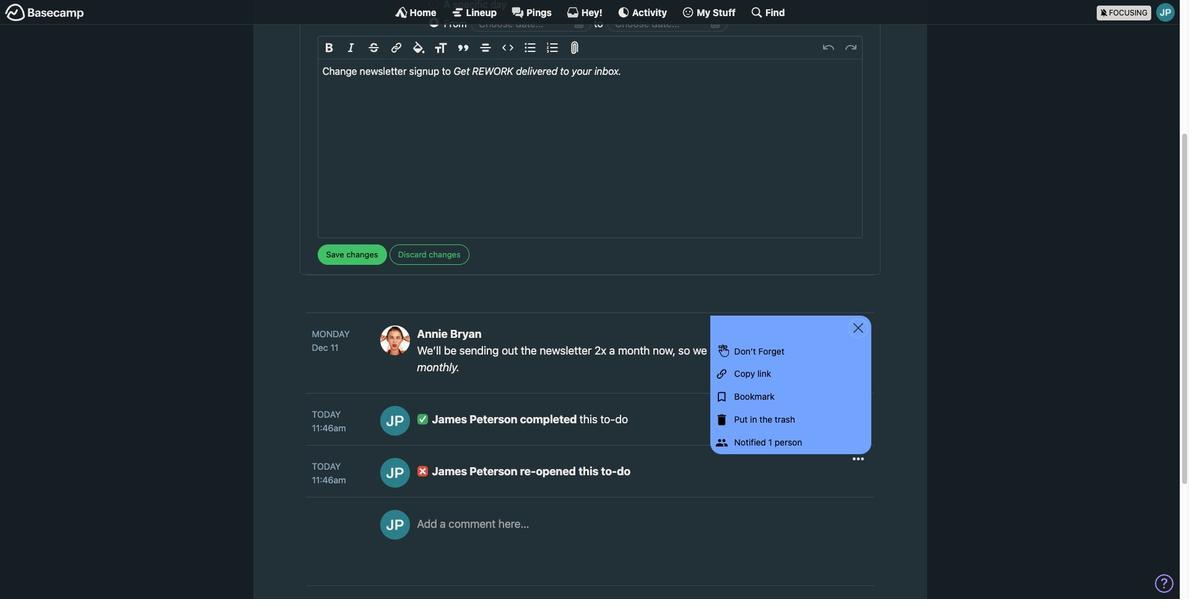 Task type: vqa. For each thing, say whether or not it's contained in the screenshot.
Sending
yes



Task type: describe. For each thing, give the bounding box(es) containing it.
inbox.
[[595, 66, 622, 77]]

newsletter inside the to-do description: add extra details or attach a file "text field"
[[360, 66, 407, 77]]

annie
[[417, 328, 448, 341]]

rework
[[472, 66, 514, 77]]

change
[[323, 66, 357, 77]]

don't forget
[[735, 346, 785, 357]]

monday link
[[312, 328, 368, 341]]

11:46am for james peterson completed this to-do
[[312, 423, 346, 433]]

from
[[444, 18, 467, 29]]

today element for james peterson re‑opened this to-do
[[312, 460, 341, 474]]

discard changes
[[398, 250, 461, 260]]

annie bryan
[[417, 328, 482, 341]]

word
[[805, 344, 830, 357]]

2x
[[595, 344, 607, 357]]

completed
[[520, 413, 577, 426]]

james peterson re‑opened this to-do
[[432, 465, 631, 478]]

today element for james peterson completed this to-do
[[312, 408, 341, 422]]

discard changes link
[[390, 245, 469, 265]]

to- for james peterson completed this to-do
[[601, 413, 616, 426]]

this for completed
[[580, 413, 598, 426]]

home
[[410, 7, 437, 18]]

james peterson image for james peterson completed this to-do
[[380, 406, 410, 436]]

today 11:46am for james peterson completed this to-do
[[312, 410, 346, 433]]

focusing
[[1110, 8, 1148, 17]]

delivered
[[516, 66, 558, 77]]

your
[[572, 66, 592, 77]]

trash
[[775, 415, 796, 425]]

a inside button
[[440, 518, 446, 531]]

dec
[[312, 342, 328, 353]]

home link
[[395, 6, 437, 19]]

lineup
[[466, 7, 497, 18]]

my stuff button
[[682, 6, 736, 19]]

today for james peterson re‑opened this to-do
[[312, 462, 341, 472]]

notified       1 person
[[735, 437, 803, 448]]

change newsletter signup to get rework delivered to your inbox.
[[323, 66, 622, 77]]

dec 11 link
[[312, 341, 368, 355]]

forget
[[759, 346, 785, 357]]

discard
[[398, 250, 427, 260]]

james peterson completed this to-do
[[432, 413, 628, 426]]

out
[[502, 344, 518, 357]]

newsletter inside we'll be sending out the newsletter 2x a month now, so we should remove the word monthly.
[[540, 344, 592, 357]]

james for james peterson completed this to-do
[[432, 413, 467, 426]]

do for james peterson re‑opened this to-do
[[617, 465, 631, 478]]

To-do description: Add extra details or attach a file text field
[[318, 60, 862, 238]]

my
[[697, 7, 711, 18]]

monthly.
[[417, 361, 460, 374]]

james peterson image for james peterson re‑opened this to-do
[[380, 458, 410, 488]]

remove
[[746, 344, 783, 357]]

0 horizontal spatial to
[[442, 66, 451, 77]]

today for james peterson completed this to-do
[[312, 410, 341, 420]]

put in the trash link
[[710, 409, 872, 432]]

lineup link
[[452, 6, 497, 19]]

monday element
[[312, 328, 350, 341]]

11
[[331, 342, 339, 353]]

11:46am element for james peterson completed this to-do
[[312, 422, 368, 435]]

pings button
[[512, 6, 552, 19]]

now,
[[653, 344, 676, 357]]

annie bryan image
[[380, 326, 410, 356]]

monday
[[312, 329, 350, 340]]

bookmark
[[735, 392, 775, 402]]

1
[[769, 437, 773, 448]]

add a comment here… button
[[417, 511, 862, 566]]

changes
[[429, 250, 461, 260]]

so
[[679, 344, 690, 357]]

re‑opened
[[520, 465, 576, 478]]

my stuff
[[697, 7, 736, 18]]

add it to the schedule? option group
[[429, 0, 863, 33]]

hey!
[[582, 7, 603, 18]]

bookmark link
[[710, 386, 872, 409]]

peterson for re‑opened
[[470, 465, 518, 478]]



Task type: locate. For each thing, give the bounding box(es) containing it.
today 11:46am
[[312, 410, 346, 433], [312, 462, 346, 486]]

we'll be sending out the newsletter 2x a month now, so we should remove the word monthly.
[[417, 344, 830, 374]]

1 james peterson image from the top
[[380, 406, 410, 436]]

newsletter
[[360, 66, 407, 77], [540, 344, 592, 357]]

stuff
[[713, 7, 736, 18]]

0 vertical spatial james
[[432, 413, 467, 426]]

1 vertical spatial today 11:46am
[[312, 462, 346, 486]]

today
[[312, 410, 341, 420], [312, 462, 341, 472]]

to- right re‑opened
[[601, 465, 617, 478]]

main element
[[0, 0, 1180, 25]]

comment
[[449, 518, 496, 531]]

find
[[766, 7, 785, 18]]

1 horizontal spatial newsletter
[[540, 344, 592, 357]]

0 vertical spatial today
[[312, 410, 341, 420]]

1 vertical spatial this
[[579, 465, 599, 478]]

2 11:46am from the top
[[312, 475, 346, 486]]

be
[[444, 344, 457, 357]]

put
[[735, 415, 748, 425]]

today element
[[312, 408, 341, 422], [312, 460, 341, 474]]

don't
[[735, 346, 756, 357]]

1 horizontal spatial a
[[610, 344, 615, 357]]

this right re‑opened
[[579, 465, 599, 478]]

activity link
[[618, 6, 667, 19]]

0 vertical spatial to-
[[601, 413, 616, 426]]

copy link
[[735, 369, 772, 379]]

1 vertical spatial do
[[617, 465, 631, 478]]

1 choose date… field from the left
[[471, 15, 592, 32]]

1 vertical spatial today element
[[312, 460, 341, 474]]

2 today element from the top
[[312, 460, 341, 474]]

find button
[[751, 6, 785, 19]]

a right add
[[440, 518, 446, 531]]

to down 'hey!'
[[594, 18, 603, 29]]

2 choose date… field from the left
[[607, 15, 728, 32]]

0 vertical spatial peterson
[[470, 413, 518, 426]]

1 horizontal spatial to
[[560, 66, 569, 77]]

1 11:46am element from the top
[[312, 422, 368, 435]]

signup
[[409, 66, 440, 77]]

james
[[432, 413, 467, 426], [432, 465, 467, 478]]

to left your
[[560, 66, 569, 77]]

1 today element from the top
[[312, 408, 341, 422]]

to-
[[601, 413, 616, 426], [601, 465, 617, 478]]

activity
[[633, 7, 667, 18]]

copy link link
[[710, 363, 872, 386]]

0 vertical spatial do
[[616, 413, 628, 426]]

today 11:46am for james peterson re‑opened this to-do
[[312, 462, 346, 486]]

2 peterson from the top
[[470, 465, 518, 478]]

do
[[616, 413, 628, 426], [617, 465, 631, 478]]

2 horizontal spatial to
[[594, 18, 603, 29]]

a
[[610, 344, 615, 357], [440, 518, 446, 531]]

in
[[750, 415, 757, 425]]

peterson left re‑opened
[[470, 465, 518, 478]]

this right 'completed'
[[580, 413, 598, 426]]

monday dec 11
[[312, 329, 350, 353]]

2 horizontal spatial the
[[786, 344, 802, 357]]

this
[[580, 413, 598, 426], [579, 465, 599, 478]]

to left get
[[442, 66, 451, 77]]

newsletter left the 2x
[[540, 344, 592, 357]]

peterson left 'completed'
[[470, 413, 518, 426]]

add
[[417, 518, 437, 531]]

2 vertical spatial james peterson image
[[380, 511, 410, 540]]

0 vertical spatial today element
[[312, 408, 341, 422]]

person
[[775, 437, 803, 448]]

0 horizontal spatial choose date… field
[[471, 15, 592, 32]]

1 peterson from the top
[[470, 413, 518, 426]]

0 horizontal spatial newsletter
[[360, 66, 407, 77]]

peterson for completed
[[470, 413, 518, 426]]

james for james peterson re‑opened this to-do
[[432, 465, 467, 478]]

james peterson image
[[1157, 3, 1175, 22]]

11:46am
[[312, 423, 346, 433], [312, 475, 346, 486]]

1 vertical spatial james
[[432, 465, 467, 478]]

1 today from the top
[[312, 410, 341, 420]]

1 vertical spatial 11:46am
[[312, 475, 346, 486]]

peterson
[[470, 413, 518, 426], [470, 465, 518, 478]]

1 vertical spatial a
[[440, 518, 446, 531]]

the inside put in the trash link
[[760, 415, 773, 425]]

1 vertical spatial today
[[312, 462, 341, 472]]

Choose date… field
[[471, 15, 592, 32], [607, 15, 728, 32]]

dec 11 element
[[312, 342, 339, 353]]

1 vertical spatial peterson
[[470, 465, 518, 478]]

11:46am element for james peterson re‑opened this to-do
[[312, 474, 368, 487]]

get
[[454, 66, 470, 77]]

link
[[758, 369, 772, 379]]

a inside we'll be sending out the newsletter 2x a month now, so we should remove the word monthly.
[[610, 344, 615, 357]]

we
[[693, 344, 707, 357]]

1 vertical spatial to-
[[601, 465, 617, 478]]

here…
[[499, 518, 529, 531]]

2 today 11:46am from the top
[[312, 462, 346, 486]]

1 today 11:46am from the top
[[312, 410, 346, 433]]

1 vertical spatial 11:46am element
[[312, 474, 368, 487]]

2 james peterson image from the top
[[380, 458, 410, 488]]

pings
[[527, 7, 552, 18]]

3 james peterson image from the top
[[380, 511, 410, 540]]

0 horizontal spatial a
[[440, 518, 446, 531]]

1 horizontal spatial choose date… field
[[607, 15, 728, 32]]

add a comment here…
[[417, 518, 529, 531]]

copy
[[735, 369, 755, 379]]

do for james peterson completed this to-do
[[616, 413, 628, 426]]

bryan
[[450, 328, 482, 341]]

11:46am element
[[312, 422, 368, 435], [312, 474, 368, 487]]

hey! button
[[567, 6, 603, 19]]

2 today from the top
[[312, 462, 341, 472]]

this for re‑opened
[[579, 465, 599, 478]]

the
[[521, 344, 537, 357], [786, 344, 802, 357], [760, 415, 773, 425]]

1 james from the top
[[432, 413, 467, 426]]

0 vertical spatial 11:46am element
[[312, 422, 368, 435]]

1 11:46am from the top
[[312, 423, 346, 433]]

0 vertical spatial a
[[610, 344, 615, 357]]

notified       1 person link
[[710, 432, 872, 455]]

0 vertical spatial this
[[580, 413, 598, 426]]

notified
[[735, 437, 766, 448]]

newsletter left signup on the left top
[[360, 66, 407, 77]]

11:46am for james peterson re‑opened this to-do
[[312, 475, 346, 486]]

0 vertical spatial james peterson image
[[380, 406, 410, 436]]

to- right 'completed'
[[601, 413, 616, 426]]

put in the trash
[[735, 415, 796, 425]]

don't forget link
[[710, 341, 872, 363]]

0 vertical spatial newsletter
[[360, 66, 407, 77]]

2 james from the top
[[432, 465, 467, 478]]

james down monthly.
[[432, 413, 467, 426]]

should
[[710, 344, 744, 357]]

to- for james peterson re‑opened this to-do
[[601, 465, 617, 478]]

a right the 2x
[[610, 344, 615, 357]]

james up add
[[432, 465, 467, 478]]

1 vertical spatial james peterson image
[[380, 458, 410, 488]]

we'll
[[417, 344, 441, 357]]

to
[[594, 18, 603, 29], [442, 66, 451, 77], [560, 66, 569, 77]]

None submit
[[318, 245, 387, 265]]

the right "out" on the left
[[521, 344, 537, 357]]

the right the in
[[760, 415, 773, 425]]

james peterson image
[[380, 406, 410, 436], [380, 458, 410, 488], [380, 511, 410, 540]]

1 vertical spatial newsletter
[[540, 344, 592, 357]]

sending
[[460, 344, 499, 357]]

0 vertical spatial 11:46am
[[312, 423, 346, 433]]

2 11:46am element from the top
[[312, 474, 368, 487]]

0 vertical spatial today 11:46am
[[312, 410, 346, 433]]

month
[[618, 344, 650, 357]]

0 horizontal spatial the
[[521, 344, 537, 357]]

focusing button
[[1097, 0, 1180, 24]]

1 horizontal spatial the
[[760, 415, 773, 425]]

to inside option group
[[594, 18, 603, 29]]

switch accounts image
[[5, 3, 84, 22]]

the right forget
[[786, 344, 802, 357]]



